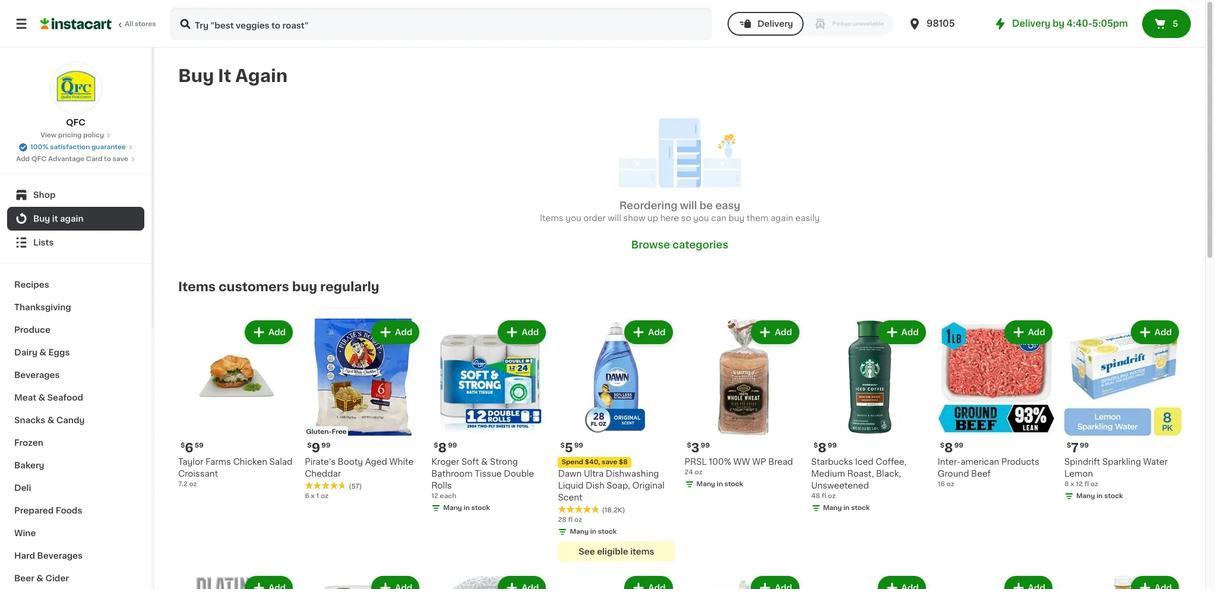 Task type: locate. For each thing, give the bounding box(es) containing it.
100% satisfaction guarantee button
[[18, 140, 133, 152]]

prepared foods
[[14, 506, 82, 515]]

$ 8 99 up kroger
[[434, 441, 457, 454]]

$ for spindrift sparkling water lemon
[[1067, 442, 1072, 448]]

6 $ from the left
[[814, 442, 818, 448]]

coffee,
[[876, 457, 907, 466]]

59
[[195, 442, 204, 448]]

4 99 from the left
[[701, 442, 710, 448]]

buy inside reordering will be easy items you order will show up here so you can buy them again easily
[[729, 214, 745, 223]]

will up so
[[680, 201, 698, 211]]

items customers buy regularly
[[178, 281, 380, 293]]

$ up kroger
[[434, 442, 438, 448]]

easy
[[716, 201, 741, 211]]

stock down spindrift sparkling water lemon 8 x 12 fl oz
[[1105, 492, 1124, 499]]

delivery inside button
[[758, 20, 794, 28]]

1 vertical spatial 100%
[[709, 457, 732, 466]]

0 vertical spatial x
[[1071, 481, 1075, 487]]

items left customers
[[178, 281, 216, 293]]

& for cider
[[36, 574, 43, 582]]

many in stock for oz
[[697, 481, 744, 487]]

1 vertical spatial save
[[602, 459, 618, 465]]

fl
[[1085, 481, 1090, 487], [822, 492, 827, 499], [568, 516, 573, 523]]

99 for kroger soft & strong bathroom tissue double rolls
[[448, 442, 457, 448]]

pirate's
[[305, 457, 336, 466]]

0 vertical spatial 12
[[1077, 481, 1084, 487]]

stock down starbucks iced coffee, medium roast, black, unsweetened 48 fl oz
[[852, 504, 870, 511]]

add button
[[246, 322, 292, 343], [373, 322, 419, 343], [499, 322, 545, 343], [626, 322, 672, 343], [753, 322, 799, 343], [879, 322, 925, 343], [1006, 322, 1052, 343], [1133, 322, 1179, 343]]

7 add button from the left
[[1006, 322, 1052, 343]]

$ inside $ 7 99
[[1067, 442, 1072, 448]]

0 vertical spatial save
[[113, 156, 128, 162]]

5:05pm
[[1093, 19, 1129, 28]]

in
[[717, 481, 723, 487], [1097, 492, 1103, 499], [464, 504, 470, 511], [844, 504, 850, 511], [591, 528, 597, 535]]

0 vertical spatial 100%
[[30, 144, 48, 150]]

1 horizontal spatial buy
[[729, 214, 745, 223]]

dairy & eggs
[[14, 348, 70, 357]]

show
[[624, 214, 646, 223]]

1 vertical spatial items
[[178, 281, 216, 293]]

it
[[52, 215, 58, 223]]

$ 8 99 up starbucks
[[814, 441, 837, 454]]

7.2
[[178, 481, 188, 487]]

5 add button from the left
[[753, 322, 799, 343]]

in for unsweetened
[[844, 504, 850, 511]]

1 horizontal spatial qfc
[[66, 118, 85, 127]]

each
[[440, 492, 457, 499]]

100% inside the prsl 100% ww wp bread 24 oz
[[709, 457, 732, 466]]

lemon
[[1065, 469, 1094, 478]]

stock for double
[[472, 504, 490, 511]]

$ 6 59
[[181, 441, 204, 454]]

stock for oz
[[725, 481, 744, 487]]

view pricing policy link
[[40, 131, 111, 140]]

bakery link
[[7, 454, 144, 477]]

hard beverages
[[14, 552, 83, 560]]

100%
[[30, 144, 48, 150], [709, 457, 732, 466]]

2 $ from the left
[[307, 442, 312, 448]]

ultra
[[584, 469, 604, 478]]

2 horizontal spatial fl
[[1085, 481, 1090, 487]]

0 vertical spatial buy
[[178, 67, 214, 84]]

12 down rolls
[[432, 492, 439, 499]]

many for starbucks iced coffee, medium roast, black, unsweetened
[[824, 504, 842, 511]]

0 horizontal spatial $ 8 99
[[434, 441, 457, 454]]

buy left regularly
[[292, 281, 317, 293]]

99 up starbucks
[[828, 442, 837, 448]]

$ up 'prsl' on the right bottom of the page
[[687, 442, 692, 448]]

2 add button from the left
[[373, 322, 419, 343]]

x left 1
[[311, 492, 315, 499]]

1 $ from the left
[[181, 442, 185, 448]]

0 horizontal spatial delivery
[[758, 20, 794, 28]]

qfc up view pricing policy link
[[66, 118, 85, 127]]

many
[[697, 481, 716, 487], [1077, 492, 1096, 499], [444, 504, 462, 511], [824, 504, 842, 511], [570, 528, 589, 535]]

here
[[661, 214, 680, 223]]

in for oz
[[717, 481, 723, 487]]

$ 8 99 up inter-
[[941, 441, 964, 454]]

$
[[181, 442, 185, 448], [307, 442, 312, 448], [434, 442, 438, 448], [561, 442, 565, 448], [687, 442, 692, 448], [814, 442, 818, 448], [941, 442, 945, 448], [1067, 442, 1072, 448]]

$ inside $ 6 59
[[181, 442, 185, 448]]

$ inside "$ 9 99"
[[307, 442, 312, 448]]

3 $ from the left
[[434, 442, 438, 448]]

8 for kroger soft & strong bathroom tissue double rolls
[[438, 441, 447, 454]]

0 vertical spatial will
[[680, 201, 698, 211]]

8 down "lemon"
[[1065, 481, 1070, 487]]

delivery inside "link"
[[1013, 19, 1051, 28]]

soap,
[[607, 481, 631, 490]]

1 horizontal spatial fl
[[822, 492, 827, 499]]

1 horizontal spatial save
[[602, 459, 618, 465]]

product group containing 7
[[1065, 318, 1182, 503]]

all
[[125, 21, 133, 27]]

product group containing 5
[[558, 318, 676, 561]]

candy
[[56, 416, 85, 424]]

1 vertical spatial beverages
[[37, 552, 83, 560]]

produce link
[[7, 319, 144, 341]]

$ left the 59
[[181, 442, 185, 448]]

7 99 from the left
[[1081, 442, 1090, 448]]

6
[[185, 441, 194, 454], [305, 492, 309, 499]]

bread
[[769, 457, 794, 466]]

in up see
[[591, 528, 597, 535]]

1 horizontal spatial 100%
[[709, 457, 732, 466]]

5
[[1173, 20, 1179, 28], [565, 441, 573, 454]]

deli link
[[7, 477, 144, 499]]

1 horizontal spatial again
[[771, 214, 794, 223]]

hard
[[14, 552, 35, 560]]

many in stock for double
[[444, 504, 490, 511]]

pricing
[[58, 132, 82, 138]]

12
[[1077, 481, 1084, 487], [432, 492, 439, 499]]

1 horizontal spatial will
[[680, 201, 698, 211]]

$ down gluten-
[[307, 442, 312, 448]]

& right meat on the left of page
[[38, 393, 45, 402]]

$ for taylor farms chicken salad croissant
[[181, 442, 185, 448]]

0 horizontal spatial x
[[311, 492, 315, 499]]

beverages up cider
[[37, 552, 83, 560]]

scent
[[558, 493, 583, 501]]

add for taylor farms chicken salad croissant
[[269, 328, 286, 337]]

up
[[648, 214, 659, 223]]

add button for spindrift sparkling water lemon
[[1133, 322, 1179, 343]]

oz inside "inter-american products ground beef 16 oz"
[[947, 481, 955, 487]]

oz down "lemon"
[[1091, 481, 1099, 487]]

0 horizontal spatial 100%
[[30, 144, 48, 150]]

1 vertical spatial x
[[311, 492, 315, 499]]

(18.2k)
[[602, 507, 626, 513]]

wine
[[14, 529, 36, 537]]

x down "lemon"
[[1071, 481, 1075, 487]]

99 right 7
[[1081, 442, 1090, 448]]

add for starbucks iced coffee, medium roast, black, unsweetened
[[902, 328, 919, 337]]

0 vertical spatial buy
[[729, 214, 745, 223]]

& for eggs
[[39, 348, 46, 357]]

many down unsweetened
[[824, 504, 842, 511]]

Search field
[[171, 8, 712, 39]]

save right to on the left top of the page
[[113, 156, 128, 162]]

guarantee
[[91, 144, 126, 150]]

8 up inter-
[[945, 441, 954, 454]]

will left show
[[608, 214, 622, 223]]

2 vertical spatial fl
[[568, 516, 573, 523]]

1 vertical spatial qfc
[[31, 156, 47, 162]]

add for kroger soft & strong bathroom tissue double rolls
[[522, 328, 539, 337]]

0 horizontal spatial 12
[[432, 492, 439, 499]]

oz right 7.2
[[189, 481, 197, 487]]

stock down the prsl 100% ww wp bread 24 oz
[[725, 481, 744, 487]]

0 vertical spatial qfc
[[66, 118, 85, 127]]

99 up 'spend'
[[575, 442, 584, 448]]

add button for pirate's booty aged white cheddar
[[373, 322, 419, 343]]

oz down unsweetened
[[828, 492, 836, 499]]

1 add button from the left
[[246, 322, 292, 343]]

american
[[961, 457, 1000, 466]]

0 vertical spatial items
[[540, 214, 564, 223]]

buy left the it
[[178, 67, 214, 84]]

1 horizontal spatial 12
[[1077, 481, 1084, 487]]

in down spindrift sparkling water lemon 8 x 12 fl oz
[[1097, 492, 1103, 499]]

0 horizontal spatial buy
[[33, 215, 50, 223]]

1 you from the left
[[566, 214, 582, 223]]

$ up 'spend'
[[561, 442, 565, 448]]

service type group
[[728, 12, 894, 36]]

oz inside starbucks iced coffee, medium roast, black, unsweetened 48 fl oz
[[828, 492, 836, 499]]

1 horizontal spatial items
[[540, 214, 564, 223]]

1 horizontal spatial $ 8 99
[[814, 441, 837, 454]]

bathroom
[[432, 469, 473, 478]]

will
[[680, 201, 698, 211], [608, 214, 622, 223]]

$ for prsl 100% ww wp bread
[[687, 442, 692, 448]]

5 $ from the left
[[687, 442, 692, 448]]

1 vertical spatial 12
[[432, 492, 439, 499]]

0 horizontal spatial fl
[[568, 516, 573, 523]]

$ 8 99 for kroger
[[434, 441, 457, 454]]

12 down "lemon"
[[1077, 481, 1084, 487]]

$ up inter-
[[941, 442, 945, 448]]

2 horizontal spatial $ 8 99
[[941, 441, 964, 454]]

fl down "lemon"
[[1085, 481, 1090, 487]]

0 horizontal spatial buy
[[292, 281, 317, 293]]

you left order
[[566, 214, 582, 223]]

& left "eggs"
[[39, 348, 46, 357]]

$ up starbucks
[[814, 442, 818, 448]]

99 inside $ 5 99
[[575, 442, 584, 448]]

them
[[747, 214, 769, 223]]

& left candy in the left bottom of the page
[[47, 416, 54, 424]]

0 horizontal spatial 6
[[185, 441, 194, 454]]

1 99 from the left
[[322, 442, 331, 448]]

dish
[[586, 481, 605, 490]]

100% down view
[[30, 144, 48, 150]]

product group
[[178, 318, 295, 489], [305, 318, 422, 501], [432, 318, 549, 515], [558, 318, 676, 561], [685, 318, 802, 491], [812, 318, 929, 515], [938, 318, 1056, 489], [1065, 318, 1182, 503], [178, 573, 295, 589], [305, 573, 422, 589], [432, 573, 549, 589], [558, 573, 676, 589], [685, 573, 802, 589], [812, 573, 929, 589], [938, 573, 1056, 589], [1065, 573, 1182, 589]]

8 up starbucks
[[818, 441, 827, 454]]

0 horizontal spatial will
[[608, 214, 622, 223]]

0 vertical spatial fl
[[1085, 481, 1090, 487]]

fl right '48' at the right
[[822, 492, 827, 499]]

wp
[[753, 457, 767, 466]]

$ for kroger soft & strong bathroom tissue double rolls
[[434, 442, 438, 448]]

buy
[[729, 214, 745, 223], [292, 281, 317, 293]]

fl inside starbucks iced coffee, medium roast, black, unsweetened 48 fl oz
[[822, 492, 827, 499]]

3 add button from the left
[[499, 322, 545, 343]]

1 vertical spatial 6
[[305, 492, 309, 499]]

8 for starbucks iced coffee, medium roast, black, unsweetened
[[818, 441, 827, 454]]

in down the prsl 100% ww wp bread 24 oz
[[717, 481, 723, 487]]

99 up kroger
[[448, 442, 457, 448]]

None search field
[[170, 7, 713, 40]]

again right it
[[60, 215, 84, 223]]

5 99 from the left
[[828, 442, 837, 448]]

& up "tissue"
[[481, 457, 488, 466]]

again right them
[[771, 214, 794, 223]]

99 inside "$ 9 99"
[[322, 442, 331, 448]]

5 inside button
[[1173, 20, 1179, 28]]

6 add button from the left
[[879, 322, 925, 343]]

oz right 16 in the bottom of the page
[[947, 481, 955, 487]]

3 99 from the left
[[575, 442, 584, 448]]

many down "lemon"
[[1077, 492, 1096, 499]]

2 $ 8 99 from the left
[[814, 441, 837, 454]]

many in stock for unsweetened
[[824, 504, 870, 511]]

beer
[[14, 574, 34, 582]]

dawn ultra dishwashing liquid dish soap, original scent
[[558, 469, 665, 501]]

8 add button from the left
[[1133, 322, 1179, 343]]

99 right 9
[[322, 442, 331, 448]]

99 inside $ 3 99
[[701, 442, 710, 448]]

be
[[700, 201, 713, 211]]

1 vertical spatial buy
[[33, 215, 50, 223]]

kroger
[[432, 457, 460, 466]]

99 right 3
[[701, 442, 710, 448]]

$ inside $ 5 99
[[561, 442, 565, 448]]

add button for prsl 100% ww wp bread
[[753, 322, 799, 343]]

product group containing 3
[[685, 318, 802, 491]]

view
[[40, 132, 57, 138]]

1 horizontal spatial delivery
[[1013, 19, 1051, 28]]

cheddar
[[305, 469, 341, 478]]

black,
[[877, 469, 902, 478]]

so
[[682, 214, 692, 223]]

1 horizontal spatial 6
[[305, 492, 309, 499]]

many in stock down unsweetened
[[824, 504, 870, 511]]

$ for spend $40, save $8
[[561, 442, 565, 448]]

1 vertical spatial 5
[[565, 441, 573, 454]]

fl right 28
[[568, 516, 573, 523]]

delivery by 4:40-5:05pm link
[[994, 17, 1129, 31]]

1 horizontal spatial buy
[[178, 67, 214, 84]]

add button for inter-american products ground beef
[[1006, 322, 1052, 343]]

buy for buy it again
[[178, 67, 214, 84]]

0 horizontal spatial you
[[566, 214, 582, 223]]

reordering
[[620, 201, 678, 211]]

$ inside $ 3 99
[[687, 442, 692, 448]]

many for spindrift sparkling water lemon
[[1077, 492, 1096, 499]]

items left order
[[540, 214, 564, 223]]

99 for spend $40, save $8
[[575, 442, 584, 448]]

99 inside $ 7 99
[[1081, 442, 1090, 448]]

many for kroger soft & strong bathroom tissue double rolls
[[444, 504, 462, 511]]

8 up kroger
[[438, 441, 447, 454]]

6 left 1
[[305, 492, 309, 499]]

qfc down view
[[31, 156, 47, 162]]

buy down easy
[[729, 214, 745, 223]]

save left $8
[[602, 459, 618, 465]]

you down be
[[694, 214, 710, 223]]

4 add button from the left
[[626, 322, 672, 343]]

instacart logo image
[[40, 17, 112, 31]]

oz
[[695, 469, 703, 475], [189, 481, 197, 487], [947, 481, 955, 487], [1091, 481, 1099, 487], [321, 492, 329, 499], [828, 492, 836, 499], [575, 516, 582, 523]]

spindrift
[[1065, 457, 1101, 466]]

1 horizontal spatial x
[[1071, 481, 1075, 487]]

& right beer
[[36, 574, 43, 582]]

99 up inter-
[[955, 442, 964, 448]]

in down unsweetened
[[844, 504, 850, 511]]

8 $ from the left
[[1067, 442, 1072, 448]]

1 $ 8 99 from the left
[[434, 441, 457, 454]]

1 horizontal spatial 5
[[1173, 20, 1179, 28]]

delivery for delivery by 4:40-5:05pm
[[1013, 19, 1051, 28]]

4 $ from the left
[[561, 442, 565, 448]]

$ up spindrift
[[1067, 442, 1072, 448]]

x inside spindrift sparkling water lemon 8 x 12 fl oz
[[1071, 481, 1075, 487]]

2 99 from the left
[[448, 442, 457, 448]]

6 99 from the left
[[955, 442, 964, 448]]

stock down 'kroger soft & strong bathroom tissue double rolls 12 each'
[[472, 504, 490, 511]]

$ 5 99
[[561, 441, 584, 454]]

qfc logo image
[[50, 62, 102, 114]]

buy it again link
[[7, 207, 144, 231]]

1 vertical spatial fl
[[822, 492, 827, 499]]

9
[[312, 441, 320, 454]]

beef
[[972, 469, 992, 478]]

$ 3 99
[[687, 441, 710, 454]]

many in stock down spindrift sparkling water lemon 8 x 12 fl oz
[[1077, 492, 1124, 499]]

98105 button
[[908, 7, 980, 40]]

product group containing 6
[[178, 318, 295, 489]]

many in stock down each
[[444, 504, 490, 511]]

oz right 24
[[695, 469, 703, 475]]

in down 'kroger soft & strong bathroom tissue double rolls 12 each'
[[464, 504, 470, 511]]

strong
[[490, 457, 518, 466]]

add qfc advantage card to save
[[16, 156, 128, 162]]

0 vertical spatial 5
[[1173, 20, 1179, 28]]

product group containing 9
[[305, 318, 422, 501]]

oz inside taylor farms chicken salad croissant 7.2 oz
[[189, 481, 197, 487]]

many in stock down the prsl 100% ww wp bread 24 oz
[[697, 481, 744, 487]]

buy left it
[[33, 215, 50, 223]]

many for prsl 100% ww wp bread
[[697, 481, 716, 487]]

shop
[[33, 191, 56, 199]]

6 left the 59
[[185, 441, 194, 454]]

7 $ from the left
[[941, 442, 945, 448]]

white
[[390, 457, 414, 466]]

1 horizontal spatial you
[[694, 214, 710, 223]]

many down each
[[444, 504, 462, 511]]

beverages down "dairy & eggs"
[[14, 371, 60, 379]]

prsl 100% ww wp bread 24 oz
[[685, 457, 794, 475]]

many down 'prsl' on the right bottom of the page
[[697, 481, 716, 487]]

100% left ww
[[709, 457, 732, 466]]



Task type: vqa. For each thing, say whether or not it's contained in the screenshot.
99 in the $ 3 99
yes



Task type: describe. For each thing, give the bounding box(es) containing it.
oz right 1
[[321, 492, 329, 499]]

add button for kroger soft & strong bathroom tissue double rolls
[[499, 322, 545, 343]]

100% inside button
[[30, 144, 48, 150]]

stock for unsweetened
[[852, 504, 870, 511]]

99 for starbucks iced coffee, medium roast, black, unsweetened
[[828, 442, 837, 448]]

inter-
[[938, 457, 961, 466]]

it
[[218, 67, 231, 84]]

recipes
[[14, 281, 49, 289]]

products
[[1002, 457, 1040, 466]]

frozen link
[[7, 432, 144, 454]]

sparkling
[[1103, 457, 1142, 466]]

12 inside 'kroger soft & strong bathroom tissue double rolls 12 each'
[[432, 492, 439, 499]]

6 x 1 oz
[[305, 492, 329, 499]]

1 vertical spatial will
[[608, 214, 622, 223]]

100% satisfaction guarantee
[[30, 144, 126, 150]]

snacks & candy
[[14, 416, 85, 424]]

delivery by 4:40-5:05pm
[[1013, 19, 1129, 28]]

easily
[[796, 214, 820, 223]]

policy
[[83, 132, 104, 138]]

frozen
[[14, 439, 43, 447]]

browse
[[632, 240, 671, 250]]

add for pirate's booty aged white cheddar
[[395, 328, 413, 337]]

cider
[[45, 574, 69, 582]]

$ for inter-american products ground beef
[[941, 442, 945, 448]]

seafood
[[47, 393, 83, 402]]

snacks & candy link
[[7, 409, 144, 432]]

0 vertical spatial beverages
[[14, 371, 60, 379]]

add for prsl 100% ww wp bread
[[775, 328, 793, 337]]

in for double
[[464, 504, 470, 511]]

stock for 12
[[1105, 492, 1124, 499]]

add button for starbucks iced coffee, medium roast, black, unsweetened
[[879, 322, 925, 343]]

medium
[[812, 469, 846, 478]]

buy it again
[[33, 215, 84, 223]]

& inside 'kroger soft & strong bathroom tissue double rolls 12 each'
[[481, 457, 488, 466]]

0 horizontal spatial qfc
[[31, 156, 47, 162]]

in for 12
[[1097, 492, 1103, 499]]

add button for taylor farms chicken salad croissant
[[246, 322, 292, 343]]

starbucks iced coffee, medium roast, black, unsweetened 48 fl oz
[[812, 457, 907, 499]]

$ 7 99
[[1067, 441, 1090, 454]]

(57)
[[349, 483, 362, 490]]

card
[[86, 156, 102, 162]]

taylor farms chicken salad croissant 7.2 oz
[[178, 457, 293, 487]]

99 for spindrift sparkling water lemon
[[1081, 442, 1090, 448]]

see eligible items button
[[558, 541, 676, 561]]

8 inside spindrift sparkling water lemon 8 x 12 fl oz
[[1065, 481, 1070, 487]]

dishwashing
[[606, 469, 659, 478]]

to
[[104, 156, 111, 162]]

eligible
[[597, 547, 629, 555]]

kroger soft & strong bathroom tissue double rolls 12 each
[[432, 457, 534, 499]]

24
[[685, 469, 694, 475]]

$ for pirate's booty aged white cheddar
[[307, 442, 312, 448]]

& for candy
[[47, 416, 54, 424]]

again inside reordering will be easy items you order will show up here so you can buy them again easily
[[771, 214, 794, 223]]

99 for prsl 100% ww wp bread
[[701, 442, 710, 448]]

dairy & eggs link
[[7, 341, 144, 364]]

double
[[504, 469, 534, 478]]

prepared foods link
[[7, 499, 144, 522]]

taylor
[[178, 457, 203, 466]]

browse categories link
[[632, 239, 729, 252]]

1 vertical spatial buy
[[292, 281, 317, 293]]

gluten-free
[[306, 428, 347, 435]]

items
[[631, 547, 655, 555]]

thanksgiving link
[[7, 296, 144, 319]]

add qfc advantage card to save link
[[16, 155, 135, 164]]

thanksgiving
[[14, 303, 71, 311]]

dawn
[[558, 469, 582, 478]]

0 horizontal spatial 5
[[565, 441, 573, 454]]

see eligible items
[[579, 547, 655, 555]]

browse categories
[[632, 240, 729, 250]]

oz inside spindrift sparkling water lemon 8 x 12 fl oz
[[1091, 481, 1099, 487]]

4:40-
[[1067, 19, 1093, 28]]

by
[[1053, 19, 1065, 28]]

booty
[[338, 457, 363, 466]]

98105
[[927, 19, 956, 28]]

qfc link
[[50, 62, 102, 128]]

many down 28 fl oz
[[570, 528, 589, 535]]

deli
[[14, 484, 31, 492]]

see
[[579, 547, 595, 555]]

meat & seafood link
[[7, 386, 144, 409]]

28
[[558, 516, 567, 523]]

soft
[[462, 457, 479, 466]]

spend $40, save $8
[[562, 459, 628, 465]]

advantage
[[48, 156, 85, 162]]

items inside reordering will be easy items you order will show up here so you can buy them again easily
[[540, 214, 564, 223]]

salad
[[270, 457, 293, 466]]

view pricing policy
[[40, 132, 104, 138]]

0 horizontal spatial save
[[113, 156, 128, 162]]

0 vertical spatial 6
[[185, 441, 194, 454]]

& for seafood
[[38, 393, 45, 402]]

8 for inter-american products ground beef
[[945, 441, 954, 454]]

oz right 28
[[575, 516, 582, 523]]

3
[[692, 441, 700, 454]]

1
[[317, 492, 319, 499]]

free
[[332, 428, 347, 435]]

shop link
[[7, 183, 144, 207]]

foods
[[56, 506, 82, 515]]

99 for inter-american products ground beef
[[955, 442, 964, 448]]

$ for starbucks iced coffee, medium roast, black, unsweetened
[[814, 442, 818, 448]]

beer & cider
[[14, 574, 69, 582]]

$40,
[[585, 459, 601, 465]]

0 horizontal spatial again
[[60, 215, 84, 223]]

add for inter-american products ground beef
[[1029, 328, 1046, 337]]

original
[[633, 481, 665, 490]]

reordering will be easy items you order will show up here so you can buy them again easily
[[540, 201, 820, 223]]

$ 8 99 for starbucks
[[814, 441, 837, 454]]

add for spindrift sparkling water lemon
[[1155, 328, 1173, 337]]

lists
[[33, 238, 54, 247]]

fl inside spindrift sparkling water lemon 8 x 12 fl oz
[[1085, 481, 1090, 487]]

12 inside spindrift sparkling water lemon 8 x 12 fl oz
[[1077, 481, 1084, 487]]

farms
[[206, 457, 231, 466]]

stores
[[135, 21, 156, 27]]

all stores link
[[40, 7, 157, 40]]

3 $ 8 99 from the left
[[941, 441, 964, 454]]

pirate's booty aged white cheddar
[[305, 457, 414, 478]]

0 horizontal spatial items
[[178, 281, 216, 293]]

hard beverages link
[[7, 544, 144, 567]]

many in stock for 12
[[1077, 492, 1124, 499]]

buy for buy it again
[[33, 215, 50, 223]]

spend
[[562, 459, 584, 465]]

99 for pirate's booty aged white cheddar
[[322, 442, 331, 448]]

regularly
[[320, 281, 380, 293]]

stock up eligible
[[598, 528, 617, 535]]

bakery
[[14, 461, 44, 470]]

5 button
[[1143, 10, 1192, 38]]

2 you from the left
[[694, 214, 710, 223]]

delivery for delivery
[[758, 20, 794, 28]]

dairy
[[14, 348, 37, 357]]

oz inside the prsl 100% ww wp bread 24 oz
[[695, 469, 703, 475]]

all stores
[[125, 21, 156, 27]]

many in stock up see
[[570, 528, 617, 535]]



